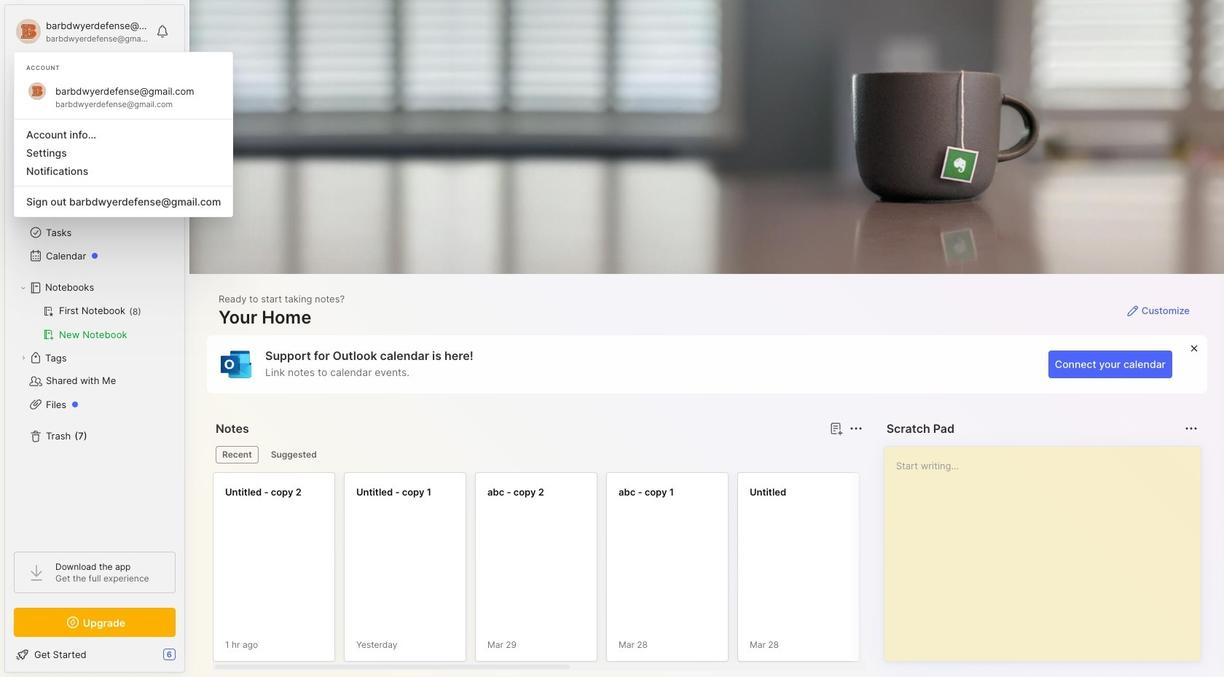 Task type: vqa. For each thing, say whether or not it's contained in the screenshot.
Help and Learning task checklist field
yes



Task type: locate. For each thing, give the bounding box(es) containing it.
click to collapse image
[[184, 650, 195, 668]]

more actions image
[[848, 420, 865, 437]]

Start writing… text field
[[896, 447, 1201, 650]]

tree inside main element
[[5, 142, 184, 539]]

main element
[[0, 0, 190, 677]]

tab list
[[216, 446, 861, 464]]

tree
[[5, 142, 184, 539]]

None search field
[[40, 72, 163, 90]]

1 horizontal spatial tab
[[264, 446, 323, 464]]

row group
[[213, 472, 1225, 671]]

0 horizontal spatial tab
[[216, 446, 259, 464]]

group
[[14, 300, 175, 346]]

dropdown list menu
[[15, 113, 233, 211]]

tab
[[216, 446, 259, 464], [264, 446, 323, 464]]



Task type: describe. For each thing, give the bounding box(es) containing it.
2 tab from the left
[[264, 446, 323, 464]]

expand notebooks image
[[19, 284, 28, 292]]

group inside main element
[[14, 300, 175, 346]]

Search text field
[[40, 74, 163, 88]]

More actions field
[[846, 418, 867, 439]]

Help and Learning task checklist field
[[5, 643, 184, 666]]

Account field
[[14, 17, 149, 46]]

none search field inside main element
[[40, 72, 163, 90]]

1 tab from the left
[[216, 446, 259, 464]]

expand tags image
[[19, 354, 28, 362]]



